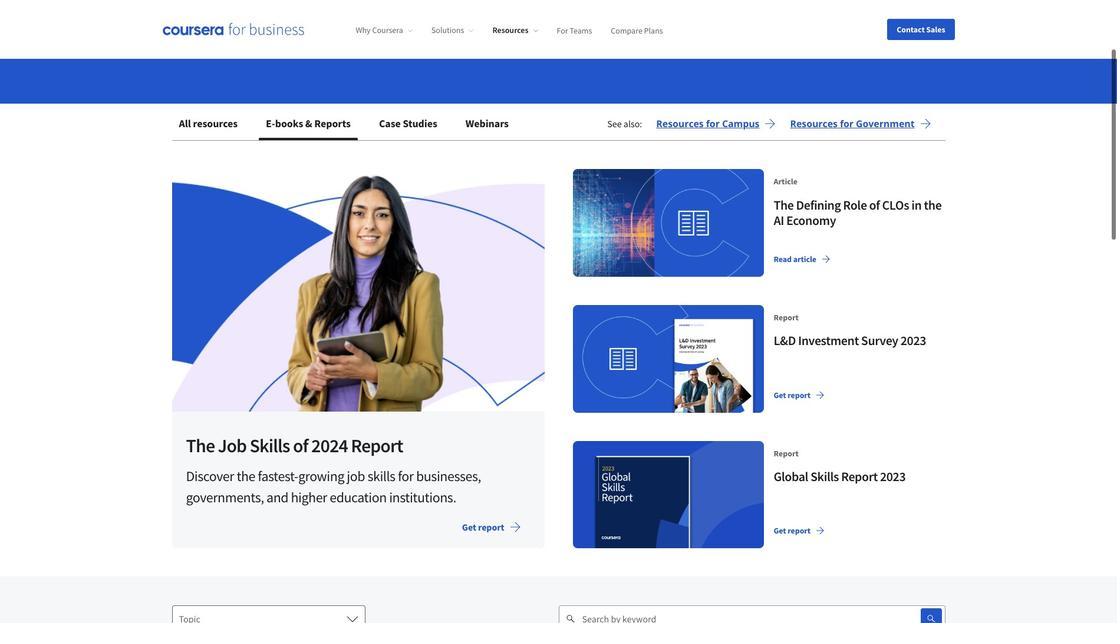 Task type: describe. For each thing, give the bounding box(es) containing it.
reports.
[[426, 37, 470, 55]]

clos
[[882, 197, 909, 213]]

global skills report 2023
[[774, 469, 906, 485]]

resources for government
[[790, 117, 915, 130]]

all
[[179, 117, 191, 130]]

that
[[172, 37, 195, 55]]

in
[[912, 197, 922, 213]]

competencies?
[[676, 15, 761, 34]]

also:
[[624, 118, 642, 130]]

contact
[[897, 24, 925, 34]]

reports
[[314, 117, 351, 130]]

l&d
[[774, 333, 796, 349]]

&
[[305, 117, 312, 130]]

all resources link
[[172, 110, 245, 138]]

developing
[[324, 15, 387, 34]]

these
[[273, 37, 304, 55]]

case studies
[[379, 117, 437, 130]]

growing
[[298, 468, 344, 486]]

compare plans
[[611, 25, 663, 36]]

the for the defining role of clos in the ai economy
[[774, 197, 794, 213]]

soft
[[485, 15, 507, 34]]

role
[[843, 197, 867, 213]]

dive
[[833, 15, 856, 34]]

article
[[793, 254, 817, 265]]

institutions.
[[389, 489, 456, 507]]

ai
[[774, 212, 784, 229]]

succeed
[[197, 37, 243, 55]]

books,
[[361, 37, 399, 55]]

resources for resources for government
[[790, 117, 838, 130]]

fastest-
[[258, 468, 298, 486]]

e-books & reports
[[266, 117, 351, 130]]

see also:
[[607, 118, 642, 130]]

teams
[[570, 25, 592, 36]]

higher
[[291, 489, 327, 507]]

resources for resources link at the top left of the page
[[493, 25, 529, 36]]

the job skills of 2024 report
[[186, 435, 403, 458]]

take
[[763, 15, 789, 34]]

id58504 jobskillsreport resourcetile 312x176 2x-1 image
[[172, 169, 544, 412]]

get for l&d investment survey 2023
[[774, 390, 786, 401]]

1 skills, from the left
[[452, 15, 483, 34]]

more
[[204, 15, 234, 34]]

1 horizontal spatial skills
[[811, 469, 839, 485]]

strategies
[[884, 15, 938, 34]]

discover the fastest-growing job skills for businesses, governments, and higher education institutions.
[[186, 468, 481, 507]]

books
[[275, 117, 303, 130]]

coursera
[[372, 25, 403, 36]]

get report for l&d investment survey 2023
[[774, 390, 811, 401]]

need
[[172, 15, 202, 34]]

resources
[[193, 117, 238, 130]]

report for global skills report 2023
[[788, 526, 811, 537]]

get for global skills report 2023
[[774, 526, 786, 537]]

deep
[[801, 15, 830, 34]]

for teams link
[[557, 25, 592, 36]]

webinars link
[[459, 110, 516, 138]]

read article
[[774, 254, 817, 265]]

e-
[[350, 37, 361, 55]]

need more information on developing leadership skills, soft skills, and the latest technical competencies? take a deep dive into strategies that succeed with these guides, e-books, and reports.
[[172, 15, 938, 55]]

technical
[[622, 15, 673, 34]]

defining
[[796, 197, 841, 213]]

0 horizontal spatial skills
[[250, 435, 290, 458]]

get report button for l&d investment survey 2023
[[769, 385, 830, 406]]

case studies link
[[372, 110, 444, 138]]

campus
[[722, 117, 760, 130]]

2024
[[311, 435, 348, 458]]

get report for discover the fastest-growing job skills for businesses, governments, and higher education institutions.
[[462, 522, 504, 534]]

2023 for global skills report 2023
[[880, 469, 906, 485]]

e-books & reports link
[[259, 110, 358, 138]]

resources for government link
[[790, 117, 931, 131]]

for inside "discover the fastest-growing job skills for businesses, governments, and higher education institutions."
[[398, 468, 414, 486]]

global
[[774, 469, 808, 485]]

skills
[[368, 468, 395, 486]]

for for campus
[[706, 117, 720, 130]]

studies
[[403, 117, 437, 130]]

get report for global skills report 2023
[[774, 526, 811, 537]]

read article button
[[769, 249, 835, 270]]

of for clos
[[869, 197, 880, 213]]

investment
[[798, 333, 859, 349]]

the for the job skills of 2024 report
[[186, 435, 215, 458]]



Task type: vqa. For each thing, say whether or not it's contained in the screenshot.
Enroll for Free Starts Dec 14
no



Task type: locate. For each thing, give the bounding box(es) containing it.
2 horizontal spatial and
[[543, 15, 565, 34]]

0 vertical spatial skills
[[250, 435, 290, 458]]

of right the role
[[869, 197, 880, 213]]

read
[[774, 254, 792, 265]]

for for government
[[840, 117, 854, 130]]

discover
[[186, 468, 234, 486]]

1 horizontal spatial resources
[[656, 117, 704, 130]]

the inside the defining role of clos in the ai economy
[[924, 197, 942, 213]]

report
[[788, 390, 811, 401], [478, 522, 504, 534], [788, 526, 811, 537]]

information
[[237, 15, 304, 34]]

1 horizontal spatial for
[[706, 117, 720, 130]]

and
[[543, 15, 565, 34], [402, 37, 424, 55], [267, 489, 288, 507]]

contact sales button
[[887, 19, 955, 40]]

the inside "discover the fastest-growing job skills for businesses, governments, and higher education institutions."
[[237, 468, 255, 486]]

of for 2024
[[293, 435, 308, 458]]

governments,
[[186, 489, 264, 507]]

2023
[[901, 333, 926, 349], [880, 469, 906, 485]]

1 horizontal spatial the
[[567, 15, 586, 34]]

and left teams
[[543, 15, 565, 34]]

report
[[774, 312, 799, 323], [351, 435, 403, 458], [774, 448, 799, 459], [841, 469, 878, 485]]

resources for resources for campus
[[656, 117, 704, 130]]

1 vertical spatial the
[[186, 435, 215, 458]]

latest
[[588, 15, 619, 34]]

the
[[774, 197, 794, 213], [186, 435, 215, 458]]

and inside "discover the fastest-growing job skills for businesses, governments, and higher education institutions."
[[267, 489, 288, 507]]

job
[[218, 435, 247, 458]]

1 vertical spatial skills
[[811, 469, 839, 485]]

see
[[607, 118, 622, 130]]

1 horizontal spatial skills,
[[509, 15, 540, 34]]

0 vertical spatial 2023
[[901, 333, 926, 349]]

contact sales
[[897, 24, 945, 34]]

solutions link
[[432, 25, 474, 36]]

the defining role of clos in the ai economy
[[774, 197, 942, 229]]

0 vertical spatial and
[[543, 15, 565, 34]]

tab list containing all resources
[[172, 110, 530, 140]]

sales
[[926, 24, 945, 34]]

get report button for global skills report 2023
[[769, 521, 830, 542]]

for right skills
[[398, 468, 414, 486]]

1 vertical spatial 2023
[[880, 469, 906, 485]]

for teams
[[557, 25, 592, 36]]

the inside the defining role of clos in the ai economy
[[774, 197, 794, 213]]

2 horizontal spatial resources
[[790, 117, 838, 130]]

2 horizontal spatial the
[[924, 197, 942, 213]]

article
[[774, 176, 798, 187]]

a
[[792, 15, 799, 34]]

on
[[306, 15, 321, 34]]

l&d investment survey 2023
[[774, 333, 926, 349]]

0 horizontal spatial the
[[237, 468, 255, 486]]

solutions
[[432, 25, 464, 36]]

resources for campus link
[[656, 117, 776, 131]]

leadership
[[390, 15, 449, 34]]

and down the leadership at top
[[402, 37, 424, 55]]

for
[[557, 25, 568, 36]]

get down businesses,
[[462, 522, 476, 534]]

for
[[706, 117, 720, 130], [840, 117, 854, 130], [398, 468, 414, 486]]

0 horizontal spatial skills,
[[452, 15, 483, 34]]

webinars
[[466, 117, 509, 130]]

and for businesses,
[[267, 489, 288, 507]]

the inside need more information on developing leadership skills, soft skills, and the latest technical competencies? take a deep dive into strategies that succeed with these guides, e-books, and reports.
[[567, 15, 586, 34]]

1 horizontal spatial of
[[869, 197, 880, 213]]

2023 for l&d investment survey 2023
[[901, 333, 926, 349]]

get for discover the fastest-growing job skills for businesses, governments, and higher education institutions.
[[462, 522, 476, 534]]

resources
[[493, 25, 529, 36], [656, 117, 704, 130], [790, 117, 838, 130]]

1 vertical spatial of
[[293, 435, 308, 458]]

get report button for discover the fastest-growing job skills for businesses, governments, and higher education institutions.
[[453, 514, 530, 542]]

0 horizontal spatial and
[[267, 489, 288, 507]]

resources for campus
[[656, 117, 760, 130]]

get down global
[[774, 526, 786, 537]]

the left job
[[186, 435, 215, 458]]

Search by keyword search field
[[575, 606, 892, 624]]

of left 2024
[[293, 435, 308, 458]]

job
[[347, 468, 365, 486]]

businesses,
[[416, 468, 481, 486]]

2 skills, from the left
[[509, 15, 540, 34]]

e-
[[266, 117, 275, 130]]

1 vertical spatial and
[[402, 37, 424, 55]]

compare plans link
[[611, 25, 663, 36]]

why coursera
[[356, 25, 403, 36]]

economy
[[787, 212, 836, 229]]

report for l&d investment survey 2023
[[788, 390, 811, 401]]

resources link
[[493, 25, 538, 36]]

coursera for business image
[[162, 23, 304, 35]]

all resources
[[179, 117, 238, 130]]

0 horizontal spatial of
[[293, 435, 308, 458]]

with
[[246, 37, 271, 55]]

skills, right soft
[[509, 15, 540, 34]]

1 horizontal spatial the
[[774, 197, 794, 213]]

get down l&d on the right bottom of page
[[774, 390, 786, 401]]

and for soft
[[543, 15, 565, 34]]

case
[[379, 117, 401, 130]]

why
[[356, 25, 371, 36]]

2 vertical spatial and
[[267, 489, 288, 507]]

the
[[567, 15, 586, 34], [924, 197, 942, 213], [237, 468, 255, 486]]

education
[[330, 489, 387, 507]]

government
[[856, 117, 915, 130]]

tab list
[[172, 110, 530, 140]]

0 vertical spatial the
[[567, 15, 586, 34]]

0 vertical spatial of
[[869, 197, 880, 213]]

of
[[869, 197, 880, 213], [293, 435, 308, 458]]

0 horizontal spatial resources
[[493, 25, 529, 36]]

0 horizontal spatial for
[[398, 468, 414, 486]]

skills right global
[[811, 469, 839, 485]]

why coursera link
[[356, 25, 413, 36]]

for left the campus on the top right
[[706, 117, 720, 130]]

into
[[859, 15, 881, 34]]

2 horizontal spatial for
[[840, 117, 854, 130]]

of inside the defining role of clos in the ai economy
[[869, 197, 880, 213]]

and down fastest-
[[267, 489, 288, 507]]

search image
[[927, 615, 936, 624]]

0 vertical spatial the
[[774, 197, 794, 213]]

1 horizontal spatial and
[[402, 37, 424, 55]]

plans
[[644, 25, 663, 36]]

skills, up reports.
[[452, 15, 483, 34]]

get report button
[[769, 385, 830, 406], [453, 514, 530, 542], [769, 521, 830, 542]]

guides,
[[307, 37, 348, 55]]

report for discover the fastest-growing job skills for businesses, governments, and higher education institutions.
[[478, 522, 504, 534]]

skills up fastest-
[[250, 435, 290, 458]]

get report
[[774, 390, 811, 401], [462, 522, 504, 534], [774, 526, 811, 537]]

0 horizontal spatial the
[[186, 435, 215, 458]]

get
[[774, 390, 786, 401], [462, 522, 476, 534], [774, 526, 786, 537]]

the down article
[[774, 197, 794, 213]]

compare
[[611, 25, 643, 36]]

1 vertical spatial the
[[924, 197, 942, 213]]

survey
[[861, 333, 898, 349]]

2 vertical spatial the
[[237, 468, 255, 486]]

for left government
[[840, 117, 854, 130]]



